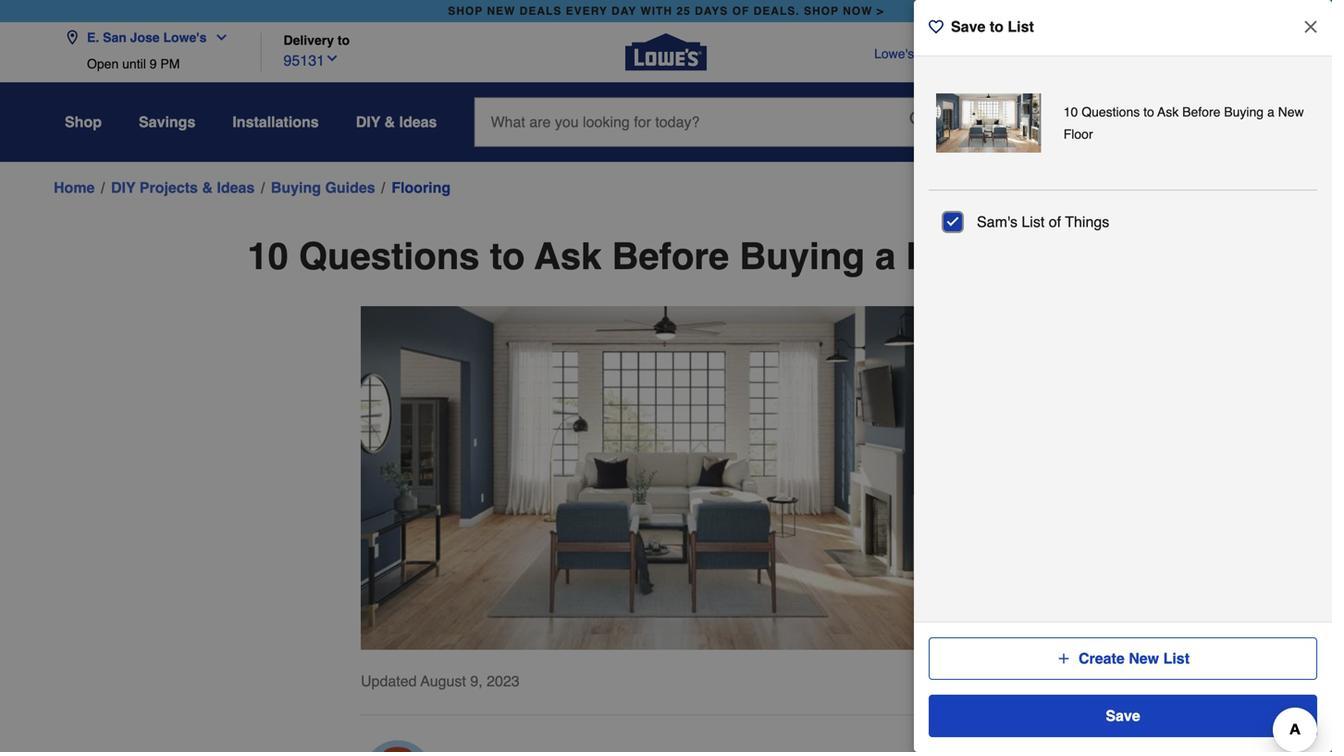 Task type: describe. For each thing, give the bounding box(es) containing it.
things
[[1065, 213, 1109, 230]]

my lists link
[[1016, 107, 1056, 148]]

jose
[[130, 30, 160, 45]]

lowe's home improvement notification center image
[[1097, 107, 1119, 130]]

my
[[1016, 134, 1031, 147]]

of
[[732, 5, 750, 18]]

days
[[695, 5, 728, 18]]

save to list
[[951, 18, 1034, 35]]

delivery
[[284, 33, 334, 48]]

lowe's home improvement cart image
[[1245, 108, 1267, 130]]

0 horizontal spatial buying
[[271, 179, 321, 196]]

san
[[103, 30, 127, 45]]

lists
[[1034, 134, 1056, 147]]

order status link
[[1017, 44, 1090, 63]]

2 shop from the left
[[804, 5, 839, 18]]

Search Query text field
[[475, 98, 895, 146]]

0 horizontal spatial questions
[[299, 235, 480, 278]]

deals.
[[754, 5, 800, 18]]

sam's
[[977, 213, 1018, 230]]

weekly ad
[[1113, 46, 1174, 61]]

shop new deals every day with 25 days of deals. shop now > link
[[444, 0, 888, 22]]

open until 9 pm
[[87, 56, 180, 71]]

buying guides link
[[271, 177, 375, 199]]

savings button
[[139, 105, 196, 139]]

with
[[641, 5, 673, 18]]

1 vertical spatial floor
[[992, 235, 1085, 278]]

lowe's credit center link
[[874, 44, 995, 63]]

diy & ideas
[[356, 113, 437, 130]]

0 horizontal spatial a
[[875, 235, 896, 278]]

2023
[[487, 672, 520, 690]]

0 horizontal spatial 10
[[247, 235, 288, 278]]

0 vertical spatial new
[[1278, 105, 1304, 119]]

create
[[1079, 650, 1125, 667]]

lowe's home improvement logo image
[[625, 12, 707, 93]]

0 vertical spatial 10 questions to ask before buying a new floor
[[1064, 105, 1304, 142]]

shop new deals every day with 25 days of deals. shop now >
[[448, 5, 884, 18]]

0 vertical spatial ask
[[1158, 105, 1179, 119]]

25
[[677, 5, 691, 18]]

flooring link
[[391, 177, 451, 199]]

projects
[[139, 179, 198, 196]]

close image
[[1302, 18, 1320, 36]]

create new list button
[[929, 637, 1317, 680]]

10 inside 10 questions to ask before buying a new floor
[[1064, 105, 1078, 119]]

updated
[[361, 672, 417, 690]]

lowe's home improvement lists image
[[1023, 107, 1045, 130]]

1 vertical spatial 10 questions to ask before buying a new floor
[[247, 235, 1085, 278]]

questions inside 10 questions to ask before buying a new floor
[[1082, 105, 1140, 119]]

plus image
[[1056, 651, 1071, 666]]

home
[[54, 179, 95, 196]]

diy projects & ideas link
[[111, 177, 255, 199]]

order
[[1017, 46, 1050, 61]]

center
[[956, 46, 995, 61]]

guides
[[325, 179, 375, 196]]

e.
[[87, 30, 99, 45]]

delivery to
[[284, 33, 350, 48]]

open
[[87, 56, 119, 71]]

pro
[[1239, 46, 1267, 61]]

9,
[[470, 672, 483, 690]]

buying inside 10 questions to ask before buying a new floor
[[1224, 105, 1264, 119]]

sam's list of things
[[977, 213, 1109, 230]]

of
[[1049, 213, 1061, 230]]

notifications
[[1077, 134, 1137, 147]]

order status
[[1017, 46, 1090, 61]]

0 horizontal spatial ask
[[534, 235, 602, 278]]

item image image
[[936, 93, 1041, 153]]

a living room with a white sofa, two blue armchairs, a sisal rug and light hardwood flooring. image
[[361, 306, 971, 650]]

save for save
[[1106, 707, 1140, 724]]

& inside button
[[384, 113, 395, 130]]

camera image
[[951, 113, 970, 131]]

now
[[843, 5, 873, 18]]

lowe's credit center
[[874, 46, 995, 61]]



Task type: vqa. For each thing, say whether or not it's contained in the screenshot.
layer in the "rawhide-free: dreambone chews have all the benefits of a rawhide chew – without the rawhide wrapped with real chicken: made with real chicken and wholesome vegetables, then wrapped with a delectable chicken layer on the outside for a scrumptious taste dogs love enriched with vitamins and minerals: these highly digestible chews are a healthy alternative to rawhide helps maintain healthy teeth: chewing helps promote healthy teeth stick shapes: 8 fun-shaped chews that dogs love"
no



Task type: locate. For each thing, give the bounding box(es) containing it.
shop left now at top right
[[804, 5, 839, 18]]

1 horizontal spatial new
[[1129, 650, 1159, 667]]

list left of
[[1022, 213, 1045, 230]]

& right "projects"
[[202, 179, 213, 196]]

before inside 10 questions to ask before buying a new floor
[[1182, 105, 1221, 119]]

location image
[[65, 30, 80, 45]]

updated august 9, 2023
[[361, 672, 520, 690]]

list
[[1008, 18, 1034, 35], [1022, 213, 1045, 230], [1163, 650, 1190, 667]]

e. san jose lowe's button
[[65, 19, 236, 56]]

shop
[[448, 5, 483, 18], [804, 5, 839, 18]]

ideas right "projects"
[[217, 179, 255, 196]]

e. san jose lowe's
[[87, 30, 207, 45]]

ideas inside button
[[399, 113, 437, 130]]

1 vertical spatial chevron down image
[[325, 51, 340, 66]]

savings
[[139, 113, 196, 130]]

0 vertical spatial list
[[1008, 18, 1034, 35]]

installations
[[233, 113, 319, 130]]

list up order
[[1008, 18, 1034, 35]]

my lists
[[1016, 134, 1056, 147]]

save button
[[929, 695, 1317, 737]]

deals
[[520, 5, 562, 18]]

list inside create new list button
[[1163, 650, 1190, 667]]

1 vertical spatial questions
[[299, 235, 480, 278]]

1 vertical spatial &
[[202, 179, 213, 196]]

0 vertical spatial a
[[1267, 105, 1275, 119]]

10 right lowe's home improvement lists icon
[[1064, 105, 1078, 119]]

95131 button
[[284, 48, 340, 72]]

10 questions to ask before buying a new floor
[[1064, 105, 1304, 142], [247, 235, 1085, 278]]

1 horizontal spatial diy
[[356, 113, 380, 130]]

home link
[[54, 177, 95, 199]]

lowe's for lowe's pro
[[1196, 46, 1236, 61]]

None search field
[[474, 97, 979, 164]]

1 horizontal spatial questions
[[1082, 105, 1140, 119]]

1 horizontal spatial ask
[[1158, 105, 1179, 119]]

2 horizontal spatial buying
[[1224, 105, 1264, 119]]

heart outline image
[[947, 673, 962, 693]]

ideas up flooring
[[399, 113, 437, 130]]

chevron down image inside 95131 button
[[325, 51, 340, 66]]

day
[[612, 5, 637, 18]]

0 vertical spatial questions
[[1082, 105, 1140, 119]]

save inside button
[[1106, 707, 1140, 724]]

lowe's up pm
[[163, 30, 207, 45]]

every
[[566, 5, 608, 18]]

questions down flooring link on the top left
[[299, 235, 480, 278]]

save for save to list
[[951, 18, 986, 35]]

19 button
[[1219, 99, 1275, 144]]

1 horizontal spatial shop
[[804, 5, 839, 18]]

10 down buying guides link
[[247, 235, 288, 278]]

floor down sam's list of things
[[992, 235, 1085, 278]]

2 vertical spatial list
[[1163, 650, 1190, 667]]

pm
[[160, 56, 180, 71]]

buying
[[1224, 105, 1264, 119], [271, 179, 321, 196], [739, 235, 865, 278]]

2 horizontal spatial new
[[1278, 105, 1304, 119]]

a
[[1267, 105, 1275, 119], [875, 235, 896, 278]]

1 horizontal spatial a
[[1267, 105, 1275, 119]]

2 vertical spatial new
[[1129, 650, 1159, 667]]

chevron down image right the jose
[[207, 30, 229, 45]]

lowe's left credit on the right top of page
[[874, 46, 914, 61]]

diy left "projects"
[[111, 179, 136, 196]]

0 vertical spatial diy
[[356, 113, 380, 130]]

floor
[[1064, 127, 1093, 142], [992, 235, 1085, 278]]

ask
[[1158, 105, 1179, 119], [534, 235, 602, 278]]

new
[[487, 5, 516, 18]]

1 vertical spatial 10
[[247, 235, 288, 278]]

1 horizontal spatial lowe's
[[874, 46, 914, 61]]

1 horizontal spatial buying
[[739, 235, 865, 278]]

shop
[[65, 113, 102, 130]]

search image
[[910, 111, 928, 130]]

&
[[384, 113, 395, 130], [202, 179, 213, 196]]

95131
[[284, 52, 325, 69]]

new down sam's on the right
[[906, 235, 982, 278]]

credit
[[918, 46, 952, 61]]

1 horizontal spatial 10
[[1064, 105, 1078, 119]]

1 vertical spatial buying
[[271, 179, 321, 196]]

>
[[877, 5, 884, 18]]

new inside button
[[1129, 650, 1159, 667]]

1 horizontal spatial chevron down image
[[325, 51, 340, 66]]

diy up guides on the left of page
[[356, 113, 380, 130]]

shop left new
[[448, 5, 483, 18]]

status
[[1054, 46, 1090, 61]]

0 vertical spatial &
[[384, 113, 395, 130]]

0 vertical spatial 10
[[1064, 105, 1078, 119]]

1 horizontal spatial &
[[384, 113, 395, 130]]

new
[[1278, 105, 1304, 119], [906, 235, 982, 278], [1129, 650, 1159, 667]]

diy
[[356, 113, 380, 130], [111, 179, 136, 196]]

2 vertical spatial buying
[[739, 235, 865, 278]]

0 vertical spatial floor
[[1064, 127, 1093, 142]]

save up center
[[951, 18, 986, 35]]

heart outline image
[[929, 19, 944, 34]]

chevron down image
[[207, 30, 229, 45], [325, 51, 340, 66]]

save down create new list button
[[1106, 707, 1140, 724]]

1 vertical spatial ideas
[[217, 179, 255, 196]]

diy for diy & ideas
[[356, 113, 380, 130]]

until
[[122, 56, 146, 71]]

1 vertical spatial list
[[1022, 213, 1045, 230]]

0 vertical spatial buying
[[1224, 105, 1264, 119]]

chevron down image inside e. san jose lowe's button
[[207, 30, 229, 45]]

0 horizontal spatial ideas
[[217, 179, 255, 196]]

save
[[951, 18, 986, 35], [1106, 707, 1140, 724]]

ideas
[[399, 113, 437, 130], [217, 179, 255, 196]]

questions
[[1082, 105, 1140, 119], [299, 235, 480, 278]]

0 vertical spatial ideas
[[399, 113, 437, 130]]

0 vertical spatial chevron down image
[[207, 30, 229, 45]]

diy & ideas button
[[356, 105, 437, 139]]

to
[[990, 18, 1004, 35], [338, 33, 350, 48], [1144, 105, 1154, 119], [490, 235, 525, 278]]

1 vertical spatial a
[[875, 235, 896, 278]]

shop button
[[65, 105, 102, 139]]

1 vertical spatial ask
[[534, 235, 602, 278]]

lowe's for lowe's credit center
[[874, 46, 914, 61]]

list right the create
[[1163, 650, 1190, 667]]

list for save to list
[[1008, 18, 1034, 35]]

0 horizontal spatial shop
[[448, 5, 483, 18]]

2 horizontal spatial lowe's
[[1196, 46, 1236, 61]]

before
[[1182, 105, 1221, 119], [612, 235, 729, 278]]

create new list
[[1079, 650, 1190, 667]]

1 horizontal spatial ideas
[[399, 113, 437, 130]]

lowe's left pro
[[1196, 46, 1236, 61]]

& up flooring
[[384, 113, 395, 130]]

lowe's pro link
[[1196, 44, 1267, 63]]

0 horizontal spatial save
[[951, 18, 986, 35]]

1 horizontal spatial save
[[1106, 707, 1140, 724]]

new right 19
[[1278, 105, 1304, 119]]

chevron down image down delivery to
[[325, 51, 340, 66]]

list for create new list
[[1163, 650, 1190, 667]]

flooring
[[391, 179, 451, 196]]

installations button
[[233, 105, 319, 139]]

0 horizontal spatial &
[[202, 179, 213, 196]]

19
[[1259, 102, 1272, 115]]

10
[[1064, 105, 1078, 119], [247, 235, 288, 278]]

weekly
[[1113, 46, 1155, 61]]

diy projects & ideas
[[111, 179, 255, 196]]

lowe's pro
[[1196, 46, 1267, 61]]

diy for diy projects & ideas
[[111, 179, 136, 196]]

1 vertical spatial save
[[1106, 707, 1140, 724]]

lowe's inside button
[[163, 30, 207, 45]]

a inside 10 questions to ask before buying a new floor
[[1267, 105, 1275, 119]]

0 horizontal spatial lowe's
[[163, 30, 207, 45]]

0 vertical spatial save
[[951, 18, 986, 35]]

buying guides
[[271, 179, 375, 196]]

1 vertical spatial before
[[612, 235, 729, 278]]

0 horizontal spatial before
[[612, 235, 729, 278]]

diy inside button
[[356, 113, 380, 130]]

1 shop from the left
[[448, 5, 483, 18]]

0 horizontal spatial diy
[[111, 179, 136, 196]]

ad
[[1158, 46, 1174, 61]]

0 horizontal spatial new
[[906, 235, 982, 278]]

weekly ad link
[[1113, 44, 1174, 63]]

0 horizontal spatial chevron down image
[[207, 30, 229, 45]]

new right the create
[[1129, 650, 1159, 667]]

august
[[420, 672, 466, 690]]

lowe's
[[163, 30, 207, 45], [874, 46, 914, 61], [1196, 46, 1236, 61]]

1 vertical spatial diy
[[111, 179, 136, 196]]

9
[[150, 56, 157, 71]]

floor left 'lowe's home improvement notification center' icon
[[1064, 127, 1093, 142]]

1 vertical spatial new
[[906, 235, 982, 278]]

0 vertical spatial before
[[1182, 105, 1221, 119]]

1 horizontal spatial before
[[1182, 105, 1221, 119]]

questions up notifications
[[1082, 105, 1140, 119]]



